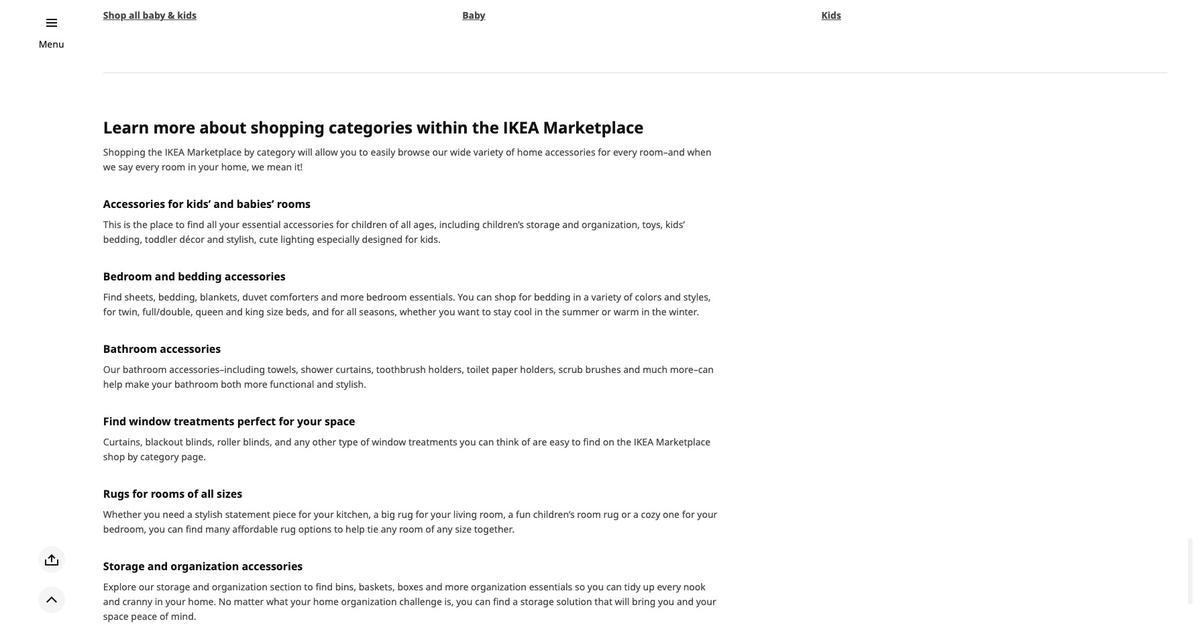Task type: describe. For each thing, give the bounding box(es) containing it.
rugs for rooms of all sizes whether you need a stylish statement piece for your kitchen, a big rug for your living room, a fun children's room rug or a cozy one for your bedroom, you can find many affordable rug options to help tie any room of any size together.
[[103, 486, 718, 535]]

bedding, inside accessories for kids' and babies' rooms this is the place to find all your essential accessories for children of all ages, including children's storage and organization, toys, kids' bedding, toddler décor and stylish, cute lighting especially designed for kids.
[[103, 233, 142, 245]]

for left twin,
[[103, 305, 116, 318]]

for inside shopping the ikea marketplace by category will allow you to easily browse our wide variety of home accessories for every room–and when we say every room in your home, we mean it!
[[598, 145, 611, 158]]

twin,
[[118, 305, 140, 318]]

easily
[[371, 145, 396, 158]]

ikea inside find window treatments perfect for your space curtains, blackout blinds, roller blinds, and any other type of window treatments you can think of are easy to find on the ikea marketplace shop by category page.
[[634, 435, 654, 448]]

you left 'need' at the bottom of page
[[144, 508, 160, 521]]

essentials
[[529, 580, 573, 593]]

styles,
[[684, 290, 711, 303]]

to inside accessories for kids' and babies' rooms this is the place to find all your essential accessories for children of all ages, including children's storage and organization, toys, kids' bedding, toddler décor and stylish, cute lighting especially designed for kids.
[[176, 218, 185, 231]]

paper
[[492, 363, 518, 376]]

lighting
[[281, 233, 315, 245]]

or inside the bedroom and bedding accessories find sheets, bedding, blankets, duvet comforters and more bedroom essentials. you can shop for bedding in a variety of colors and styles, for twin, full/double, queen and king size beds, and for all seasons, whether you want to stay cool in the summer or warm in the winter.
[[602, 305, 612, 318]]

kids.
[[421, 233, 441, 245]]

so
[[575, 580, 585, 593]]

sheets,
[[125, 290, 156, 303]]

any inside find window treatments perfect for your space curtains, blackout blinds, roller blinds, and any other type of window treatments you can think of are easy to find on the ikea marketplace shop by category page.
[[294, 435, 310, 448]]

page.
[[181, 450, 206, 463]]

in inside storage and organization accessories explore our storage and organization section to find bins, baskets, boxes and more organization essentials so you can tidy up every nook and cranny in your home. no matter what your home organization challenge is, you can find a storage solution that will bring you and your space peace of mind.
[[155, 595, 163, 608]]

a inside storage and organization accessories explore our storage and organization section to find bins, baskets, boxes and more organization essentials so you can tidy up every nook and cranny in your home. no matter what your home organization challenge is, you can find a storage solution that will bring you and your space peace of mind.
[[513, 595, 518, 608]]

for up options
[[299, 508, 311, 521]]

and left king
[[226, 305, 243, 318]]

0 vertical spatial treatments
[[174, 414, 235, 429]]

you down 'need' at the bottom of page
[[149, 523, 165, 535]]

0 vertical spatial marketplace
[[543, 116, 644, 138]]

for right beds,
[[332, 305, 344, 318]]

for inside find window treatments perfect for your space curtains, blackout blinds, roller blinds, and any other type of window treatments you can think of are easy to find on the ikea marketplace shop by category page.
[[279, 414, 295, 429]]

tidy
[[625, 580, 641, 593]]

within
[[417, 116, 468, 138]]

learn more about shopping categories within the ikea marketplace
[[103, 116, 644, 138]]

ages,
[[414, 218, 437, 231]]

organization left essentials
[[471, 580, 527, 593]]

toothbrush
[[376, 363, 426, 376]]

you right bring
[[658, 595, 675, 608]]

shop
[[103, 9, 126, 21]]

find inside find window treatments perfect for your space curtains, blackout blinds, roller blinds, and any other type of window treatments you can think of are easy to find on the ikea marketplace shop by category page.
[[103, 414, 126, 429]]

a left fun
[[508, 508, 514, 521]]

whether
[[400, 305, 437, 318]]

of right tie
[[426, 523, 435, 535]]

and right comforters
[[321, 290, 338, 303]]

category inside shopping the ikea marketplace by category will allow you to easily browse our wide variety of home accessories for every room–and when we say every room in your home, we mean it!
[[257, 145, 296, 158]]

bedroom
[[366, 290, 407, 303]]

in right the cool
[[535, 305, 543, 318]]

one
[[663, 508, 680, 521]]

you right is,
[[457, 595, 473, 608]]

you inside the bedroom and bedding accessories find sheets, bedding, blankets, duvet comforters and more bedroom essentials. you can shop for bedding in a variety of colors and styles, for twin, full/double, queen and king size beds, and for all seasons, whether you want to stay cool in the summer or warm in the winter.
[[439, 305, 455, 318]]

for up the place
[[168, 196, 184, 211]]

functional
[[270, 378, 314, 390]]

can inside the bedroom and bedding accessories find sheets, bedding, blankets, duvet comforters and more bedroom essentials. you can shop for bedding in a variety of colors and styles, for twin, full/double, queen and king size beds, and for all seasons, whether you want to stay cool in the summer or warm in the winter.
[[477, 290, 492, 303]]

0 vertical spatial every
[[613, 145, 637, 158]]

to inside shopping the ikea marketplace by category will allow you to easily browse our wide variety of home accessories for every room–and when we say every room in your home, we mean it!
[[359, 145, 368, 158]]

all left ages,
[[401, 218, 411, 231]]

help inside rugs for rooms of all sizes whether you need a stylish statement piece for your kitchen, a big rug for your living room, a fun children's room rug or a cozy one for your bedroom, you can find many affordable rug options to help tie any room of any size together.
[[346, 523, 365, 535]]

can right is,
[[475, 595, 491, 608]]

1 horizontal spatial room
[[399, 523, 423, 535]]

accessories inside storage and organization accessories explore our storage and organization section to find bins, baskets, boxes and more organization essentials so you can tidy up every nook and cranny in your home. no matter what your home organization challenge is, you can find a storage solution that will bring you and your space peace of mind.
[[242, 559, 303, 574]]

allow
[[315, 145, 338, 158]]

statement
[[225, 508, 270, 521]]

up
[[643, 580, 655, 593]]

bedding, inside the bedroom and bedding accessories find sheets, bedding, blankets, duvet comforters and more bedroom essentials. you can shop for bedding in a variety of colors and styles, for twin, full/double, queen and king size beds, and for all seasons, whether you want to stay cool in the summer or warm in the winter.
[[158, 290, 198, 303]]

stylish.
[[336, 378, 366, 390]]

space inside find window treatments perfect for your space curtains, blackout blinds, roller blinds, and any other type of window treatments you can think of are easy to find on the ikea marketplace shop by category page.
[[325, 414, 355, 429]]

of inside the bedroom and bedding accessories find sheets, bedding, blankets, duvet comforters and more bedroom essentials. you can shop for bedding in a variety of colors and styles, for twin, full/double, queen and king size beds, and for all seasons, whether you want to stay cool in the summer or warm in the winter.
[[624, 290, 633, 303]]

of left are
[[522, 435, 531, 448]]

and up the winter.
[[664, 290, 681, 303]]

full/double,
[[142, 305, 193, 318]]

a right 'need' at the bottom of page
[[187, 508, 193, 521]]

our inside shopping the ikea marketplace by category will allow you to easily browse our wide variety of home accessories for every room–and when we say every room in your home, we mean it!
[[433, 145, 448, 158]]

and inside find window treatments perfect for your space curtains, blackout blinds, roller blinds, and any other type of window treatments you can think of are easy to find on the ikea marketplace shop by category page.
[[275, 435, 292, 448]]

our inside storage and organization accessories explore our storage and organization section to find bins, baskets, boxes and more organization essentials so you can tidy up every nook and cranny in your home. no matter what your home organization challenge is, you can find a storage solution that will bring you and your space peace of mind.
[[139, 580, 154, 593]]

category inside find window treatments perfect for your space curtains, blackout blinds, roller blinds, and any other type of window treatments you can think of are easy to find on the ikea marketplace shop by category page.
[[140, 450, 179, 463]]

stylish
[[195, 508, 223, 521]]

kids link
[[822, 9, 842, 21]]

fun
[[516, 508, 531, 521]]

is
[[124, 218, 131, 231]]

1 vertical spatial treatments
[[409, 435, 458, 448]]

on
[[603, 435, 615, 448]]

by inside shopping the ikea marketplace by category will allow you to easily browse our wide variety of home accessories for every room–and when we say every room in your home, we mean it!
[[244, 145, 255, 158]]

a left big on the left of the page
[[374, 508, 379, 521]]

1 horizontal spatial bathroom
[[174, 378, 219, 390]]

1 vertical spatial storage
[[157, 580, 190, 593]]

menu
[[39, 38, 64, 50]]

to inside rugs for rooms of all sizes whether you need a stylish statement piece for your kitchen, a big rug for your living room, a fun children's room rug or a cozy one for your bedroom, you can find many affordable rug options to help tie any room of any size together.
[[334, 523, 343, 535]]

and right storage
[[148, 559, 168, 574]]

your down the nook
[[696, 595, 717, 608]]

mind.
[[171, 610, 196, 623]]

and up the sheets,
[[155, 269, 175, 284]]

every for accessories
[[657, 580, 681, 593]]

room inside shopping the ikea marketplace by category will allow you to easily browse our wide variety of home accessories for every room–and when we say every room in your home, we mean it!
[[162, 160, 186, 173]]

space inside storage and organization accessories explore our storage and organization section to find bins, baskets, boxes and more organization essentials so you can tidy up every nook and cranny in your home. no matter what your home organization challenge is, you can find a storage solution that will bring you and your space peace of mind.
[[103, 610, 129, 623]]

shop all baby & kids
[[103, 9, 197, 21]]

toilet
[[467, 363, 490, 376]]

scrub
[[559, 363, 583, 376]]

storage
[[103, 559, 145, 574]]

your up mind.
[[166, 595, 186, 608]]

whether
[[103, 508, 141, 521]]

much
[[643, 363, 668, 376]]

and up challenge
[[426, 580, 443, 593]]

storage inside accessories for kids' and babies' rooms this is the place to find all your essential accessories for children of all ages, including children's storage and organization, toys, kids' bedding, toddler décor and stylish, cute lighting especially designed for kids.
[[527, 218, 560, 231]]

accessories
[[103, 196, 165, 211]]

for up the cool
[[519, 290, 532, 303]]

mean
[[267, 160, 292, 173]]

summer
[[562, 305, 600, 318]]

1 vertical spatial room
[[577, 508, 601, 521]]

and right beds,
[[312, 305, 329, 318]]

home.
[[188, 595, 216, 608]]

room–and
[[640, 145, 685, 158]]

together.
[[474, 523, 515, 535]]

more–can
[[670, 363, 714, 376]]

many
[[205, 523, 230, 535]]

cool
[[514, 305, 532, 318]]

think
[[497, 435, 519, 448]]

home inside storage and organization accessories explore our storage and organization section to find bins, baskets, boxes and more organization essentials so you can tidy up every nook and cranny in your home. no matter what your home organization challenge is, you can find a storage solution that will bring you and your space peace of mind.
[[313, 595, 339, 608]]

the inside accessories for kids' and babies' rooms this is the place to find all your essential accessories for children of all ages, including children's storage and organization, toys, kids' bedding, toddler décor and stylish, cute lighting especially designed for kids.
[[133, 218, 148, 231]]

a inside the bedroom and bedding accessories find sheets, bedding, blankets, duvet comforters and more bedroom essentials. you can shop for bedding in a variety of colors and styles, for twin, full/double, queen and king size beds, and for all seasons, whether you want to stay cool in the summer or warm in the winter.
[[584, 290, 589, 303]]

you right so
[[588, 580, 604, 593]]

and left organization,
[[563, 218, 580, 231]]

find left bins,
[[316, 580, 333, 593]]

bedroom,
[[103, 523, 146, 535]]

your left the living
[[431, 508, 451, 521]]

bathroom
[[103, 341, 157, 356]]

blackout
[[145, 435, 183, 448]]

your down section
[[291, 595, 311, 608]]

can up that
[[607, 580, 622, 593]]

rugs
[[103, 486, 130, 501]]

the down colors
[[652, 305, 667, 318]]

say
[[118, 160, 133, 173]]

blankets,
[[200, 290, 240, 303]]

organization down baskets,
[[341, 595, 397, 608]]

can inside rugs for rooms of all sizes whether you need a stylish statement piece for your kitchen, a big rug for your living room, a fun children's room rug or a cozy one for your bedroom, you can find many affordable rug options to help tie any room of any size together.
[[168, 523, 183, 535]]

colors
[[635, 290, 662, 303]]

your up options
[[314, 508, 334, 521]]

of up stylish
[[187, 486, 198, 501]]

for left kids.
[[405, 233, 418, 245]]

living
[[454, 508, 477, 521]]

and down the nook
[[677, 595, 694, 608]]

every for marketplace
[[135, 160, 159, 173]]

the inside shopping the ikea marketplace by category will allow you to easily browse our wide variety of home accessories for every room–and when we say every room in your home, we mean it!
[[148, 145, 162, 158]]

make
[[125, 378, 149, 390]]

1 horizontal spatial any
[[381, 523, 397, 535]]

essentials.
[[410, 290, 456, 303]]

shopping the ikea marketplace by category will allow you to easily browse our wide variety of home accessories for every room–and when we say every room in your home, we mean it!
[[103, 145, 712, 173]]

2 blinds, from the left
[[243, 435, 272, 448]]

2 horizontal spatial any
[[437, 523, 453, 535]]

2 horizontal spatial rug
[[604, 508, 619, 521]]

rooms inside rugs for rooms of all sizes whether you need a stylish statement piece for your kitchen, a big rug for your living room, a fun children's room rug or a cozy one for your bedroom, you can find many affordable rug options to help tie any room of any size together.
[[151, 486, 185, 501]]

explore
[[103, 580, 136, 593]]

bins,
[[335, 580, 356, 593]]

all left baby
[[129, 9, 140, 21]]

no
[[219, 595, 232, 608]]

children's inside accessories for kids' and babies' rooms this is the place to find all your essential accessories for children of all ages, including children's storage and organization, toys, kids' bedding, toddler décor and stylish, cute lighting especially designed for kids.
[[483, 218, 524, 231]]

our
[[103, 363, 120, 376]]

you inside shopping the ikea marketplace by category will allow you to easily browse our wide variety of home accessories for every room–and when we say every room in your home, we mean it!
[[341, 145, 357, 158]]

for up especially
[[336, 218, 349, 231]]

size inside rugs for rooms of all sizes whether you need a stylish statement piece for your kitchen, a big rug for your living room, a fun children's room rug or a cozy one for your bedroom, you can find many affordable rug options to help tie any room of any size together.
[[455, 523, 472, 535]]

for right the one
[[682, 508, 695, 521]]

browse
[[398, 145, 430, 158]]

challenge
[[400, 595, 442, 608]]

about
[[199, 116, 247, 138]]

&
[[168, 9, 175, 21]]



Task type: vqa. For each thing, say whether or not it's contained in the screenshot.
the category to the top
yes



Task type: locate. For each thing, give the bounding box(es) containing it.
1 blinds, from the left
[[186, 435, 215, 448]]

bedding up summer
[[534, 290, 571, 303]]

bathroom up the make at left
[[123, 363, 167, 376]]

rug down piece
[[281, 523, 296, 535]]

towels,
[[268, 363, 299, 376]]

that
[[595, 595, 613, 608]]

shopping
[[103, 145, 145, 158]]

a left "cozy"
[[634, 508, 639, 521]]

1 horizontal spatial kids'
[[666, 218, 685, 231]]

shop all baby & kids link
[[103, 9, 197, 21]]

want
[[458, 305, 480, 318]]

help inside bathroom accessories our bathroom accessories–including towels, shower curtains, toothbrush holders, toilet paper holders, scrub brushes and much more–can help make your bathroom both more functional and stylish.
[[103, 378, 123, 390]]

any down big on the left of the page
[[381, 523, 397, 535]]

find window treatments perfect for your space curtains, blackout blinds, roller blinds, and any other type of window treatments you can think of are easy to find on the ikea marketplace shop by category page.
[[103, 414, 711, 463]]

1 horizontal spatial holders,
[[520, 363, 556, 376]]

find
[[187, 218, 204, 231], [584, 435, 601, 448], [186, 523, 203, 535], [316, 580, 333, 593], [493, 595, 511, 608]]

1 horizontal spatial bedding,
[[158, 290, 198, 303]]

window up blackout
[[129, 414, 171, 429]]

0 vertical spatial room
[[162, 160, 186, 173]]

1 horizontal spatial we
[[252, 160, 265, 173]]

treatments
[[174, 414, 235, 429], [409, 435, 458, 448]]

0 vertical spatial shop
[[495, 290, 517, 303]]

to inside the bedroom and bedding accessories find sheets, bedding, blankets, duvet comforters and more bedroom essentials. you can shop for bedding in a variety of colors and styles, for twin, full/double, queen and king size beds, and for all seasons, whether you want to stay cool in the summer or warm in the winter.
[[482, 305, 491, 318]]

find inside accessories for kids' and babies' rooms this is the place to find all your essential accessories for children of all ages, including children's storage and organization, toys, kids' bedding, toddler décor and stylish, cute lighting especially designed for kids.
[[187, 218, 204, 231]]

kids
[[177, 9, 197, 21]]

and right décor
[[207, 233, 224, 245]]

2 horizontal spatial room
[[577, 508, 601, 521]]

other
[[312, 435, 336, 448]]

of up 'warm'
[[624, 290, 633, 303]]

1 vertical spatial every
[[135, 160, 159, 173]]

find inside find window treatments perfect for your space curtains, blackout blinds, roller blinds, and any other type of window treatments you can think of are easy to find on the ikea marketplace shop by category page.
[[584, 435, 601, 448]]

of
[[506, 145, 515, 158], [390, 218, 399, 231], [624, 290, 633, 303], [361, 435, 370, 448], [522, 435, 531, 448], [187, 486, 198, 501], [426, 523, 435, 535], [160, 610, 169, 623]]

kitchen,
[[336, 508, 371, 521]]

all left the essential
[[207, 218, 217, 231]]

the right shopping
[[148, 145, 162, 158]]

1 vertical spatial bedding
[[534, 290, 571, 303]]

more up is,
[[445, 580, 469, 593]]

0 vertical spatial will
[[298, 145, 313, 158]]

to right the place
[[176, 218, 185, 231]]

1 horizontal spatial help
[[346, 523, 365, 535]]

when
[[688, 145, 712, 158]]

0 vertical spatial bedding,
[[103, 233, 142, 245]]

ikea inside shopping the ikea marketplace by category will allow you to easily browse our wide variety of home accessories for every room–and when we say every room in your home, we mean it!
[[165, 145, 185, 158]]

you inside find window treatments perfect for your space curtains, blackout blinds, roller blinds, and any other type of window treatments you can think of are easy to find on the ikea marketplace shop by category page.
[[460, 435, 476, 448]]

0 horizontal spatial children's
[[483, 218, 524, 231]]

1 vertical spatial by
[[127, 450, 138, 463]]

2 holders, from the left
[[520, 363, 556, 376]]

to inside find window treatments perfect for your space curtains, blackout blinds, roller blinds, and any other type of window treatments you can think of are easy to find on the ikea marketplace shop by category page.
[[572, 435, 581, 448]]

2 vertical spatial storage
[[521, 595, 554, 608]]

0 vertical spatial bathroom
[[123, 363, 167, 376]]

2 we from the left
[[252, 160, 265, 173]]

1 vertical spatial help
[[346, 523, 365, 535]]

1 we from the left
[[103, 160, 116, 173]]

find inside rugs for rooms of all sizes whether you need a stylish statement piece for your kitchen, a big rug for your living room, a fun children's room rug or a cozy one for your bedroom, you can find many affordable rug options to help tie any room of any size together.
[[186, 523, 203, 535]]

0 vertical spatial find
[[103, 290, 122, 303]]

more up seasons,
[[341, 290, 364, 303]]

of up designed
[[390, 218, 399, 231]]

2 horizontal spatial every
[[657, 580, 681, 593]]

more inside the bedroom and bedding accessories find sheets, bedding, blankets, duvet comforters and more bedroom essentials. you can shop for bedding in a variety of colors and styles, for twin, full/double, queen and king size beds, and for all seasons, whether you want to stay cool in the summer or warm in the winter.
[[341, 290, 364, 303]]

the right is
[[133, 218, 148, 231]]

for right rugs
[[132, 486, 148, 501]]

find up décor
[[187, 218, 204, 231]]

marketplace inside find window treatments perfect for your space curtains, blackout blinds, roller blinds, and any other type of window treatments you can think of are easy to find on the ikea marketplace shop by category page.
[[656, 435, 711, 448]]

to
[[359, 145, 368, 158], [176, 218, 185, 231], [482, 305, 491, 318], [572, 435, 581, 448], [334, 523, 343, 535], [304, 580, 313, 593]]

in up summer
[[573, 290, 582, 303]]

variety inside shopping the ikea marketplace by category will allow you to easily browse our wide variety of home accessories for every room–and when we say every room in your home, we mean it!
[[474, 145, 504, 158]]

marketplace inside shopping the ikea marketplace by category will allow you to easily browse our wide variety of home accessories for every room–and when we say every room in your home, we mean it!
[[187, 145, 242, 158]]

1 vertical spatial rooms
[[151, 486, 185, 501]]

can inside find window treatments perfect for your space curtains, blackout blinds, roller blinds, and any other type of window treatments you can think of are easy to find on the ikea marketplace shop by category page.
[[479, 435, 494, 448]]

more right both
[[244, 378, 268, 390]]

rug right big on the left of the page
[[398, 508, 413, 521]]

0 vertical spatial children's
[[483, 218, 524, 231]]

1 vertical spatial home
[[313, 595, 339, 608]]

and left babies'
[[214, 196, 234, 211]]

in down colors
[[642, 305, 650, 318]]

variety
[[474, 145, 504, 158], [592, 290, 622, 303]]

children's right fun
[[533, 508, 575, 521]]

1 horizontal spatial space
[[325, 414, 355, 429]]

you right allow
[[341, 145, 357, 158]]

1 vertical spatial shop
[[103, 450, 125, 463]]

1 vertical spatial our
[[139, 580, 154, 593]]

accessories inside bathroom accessories our bathroom accessories–including towels, shower curtains, toothbrush holders, toilet paper holders, scrub brushes and much more–can help make your bathroom both more functional and stylish.
[[160, 341, 221, 356]]

0 horizontal spatial we
[[103, 160, 116, 173]]

1 horizontal spatial category
[[257, 145, 296, 158]]

to down kitchen,
[[334, 523, 343, 535]]

1 horizontal spatial or
[[622, 508, 631, 521]]

of right type
[[361, 435, 370, 448]]

curtains,
[[103, 435, 143, 448]]

it!
[[295, 160, 303, 173]]

or
[[602, 305, 612, 318], [622, 508, 631, 521]]

organization up matter
[[212, 580, 268, 593]]

especially
[[317, 233, 360, 245]]

babies'
[[237, 196, 274, 211]]

will down 'tidy'
[[615, 595, 630, 608]]

kids
[[822, 9, 842, 21]]

your up stylish,
[[219, 218, 240, 231]]

1 horizontal spatial will
[[615, 595, 630, 608]]

beds,
[[286, 305, 310, 318]]

will up it!
[[298, 145, 313, 158]]

blinds, down perfect on the left of the page
[[243, 435, 272, 448]]

find
[[103, 290, 122, 303], [103, 414, 126, 429]]

2 vertical spatial every
[[657, 580, 681, 593]]

0 vertical spatial by
[[244, 145, 255, 158]]

section
[[270, 580, 302, 593]]

sizes
[[217, 486, 242, 501]]

1 vertical spatial or
[[622, 508, 631, 521]]

rooms inside accessories for kids' and babies' rooms this is the place to find all your essential accessories for children of all ages, including children's storage and organization, toys, kids' bedding, toddler décor and stylish, cute lighting especially designed for kids.
[[277, 196, 311, 211]]

for right big on the left of the page
[[416, 508, 429, 521]]

1 vertical spatial category
[[140, 450, 179, 463]]

1 vertical spatial children's
[[533, 508, 575, 521]]

bedroom
[[103, 269, 152, 284]]

bathroom accessories our bathroom accessories–including towels, shower curtains, toothbrush holders, toilet paper holders, scrub brushes and much more–can help make your bathroom both more functional and stylish.
[[103, 341, 714, 390]]

1 vertical spatial find
[[103, 414, 126, 429]]

can right the you
[[477, 290, 492, 303]]

the left summer
[[546, 305, 560, 318]]

for right perfect on the left of the page
[[279, 414, 295, 429]]

accessories inside accessories for kids' and babies' rooms this is the place to find all your essential accessories for children of all ages, including children's storage and organization, toys, kids' bedding, toddler décor and stylish, cute lighting especially designed for kids.
[[283, 218, 334, 231]]

in left home,
[[188, 160, 196, 173]]

1 vertical spatial size
[[455, 523, 472, 535]]

1 horizontal spatial bedding
[[534, 290, 571, 303]]

0 horizontal spatial ikea
[[165, 145, 185, 158]]

type
[[339, 435, 358, 448]]

shower
[[301, 363, 333, 376]]

0 vertical spatial variety
[[474, 145, 504, 158]]

home inside shopping the ikea marketplace by category will allow you to easily browse our wide variety of home accessories for every room–and when we say every room in your home, we mean it!
[[517, 145, 543, 158]]

a
[[584, 290, 589, 303], [187, 508, 193, 521], [374, 508, 379, 521], [508, 508, 514, 521], [634, 508, 639, 521], [513, 595, 518, 608]]

0 horizontal spatial rooms
[[151, 486, 185, 501]]

ikea
[[503, 116, 539, 138], [165, 145, 185, 158], [634, 435, 654, 448]]

every right say
[[135, 160, 159, 173]]

learn
[[103, 116, 149, 138]]

1 vertical spatial window
[[372, 435, 406, 448]]

queen
[[196, 305, 224, 318]]

baskets,
[[359, 580, 395, 593]]

2 vertical spatial room
[[399, 523, 423, 535]]

category down blackout
[[140, 450, 179, 463]]

nook
[[684, 580, 706, 593]]

seasons,
[[359, 305, 397, 318]]

piece
[[273, 508, 296, 521]]

2 horizontal spatial ikea
[[634, 435, 654, 448]]

1 horizontal spatial variety
[[592, 290, 622, 303]]

blinds,
[[186, 435, 215, 448], [243, 435, 272, 448]]

children's inside rugs for rooms of all sizes whether you need a stylish statement piece for your kitchen, a big rug for your living room, a fun children's room rug or a cozy one for your bedroom, you can find many affordable rug options to help tie any room of any size together.
[[533, 508, 575, 521]]

the inside find window treatments perfect for your space curtains, blackout blinds, roller blinds, and any other type of window treatments you can think of are easy to find on the ikea marketplace shop by category page.
[[617, 435, 632, 448]]

1 horizontal spatial children's
[[533, 508, 575, 521]]

0 horizontal spatial kids'
[[186, 196, 211, 211]]

bring
[[632, 595, 656, 608]]

you
[[341, 145, 357, 158], [439, 305, 455, 318], [460, 435, 476, 448], [144, 508, 160, 521], [149, 523, 165, 535], [588, 580, 604, 593], [457, 595, 473, 608], [658, 595, 675, 608]]

in
[[188, 160, 196, 173], [573, 290, 582, 303], [535, 305, 543, 318], [642, 305, 650, 318], [155, 595, 163, 608]]

this
[[103, 218, 121, 231]]

window
[[129, 414, 171, 429], [372, 435, 406, 448]]

0 horizontal spatial will
[[298, 145, 313, 158]]

home,
[[221, 160, 249, 173]]

any left other on the bottom of page
[[294, 435, 310, 448]]

both
[[221, 378, 242, 390]]

shop inside the bedroom and bedding accessories find sheets, bedding, blankets, duvet comforters and more bedroom essentials. you can shop for bedding in a variety of colors and styles, for twin, full/double, queen and king size beds, and for all seasons, whether you want to stay cool in the summer or warm in the winter.
[[495, 290, 517, 303]]

holders, left toilet
[[429, 363, 464, 376]]

0 horizontal spatial size
[[267, 305, 283, 318]]

accessories inside shopping the ikea marketplace by category will allow you to easily browse our wide variety of home accessories for every room–and when we say every room in your home, we mean it!
[[545, 145, 596, 158]]

perfect
[[237, 414, 276, 429]]

window right type
[[372, 435, 406, 448]]

0 vertical spatial storage
[[527, 218, 560, 231]]

or left 'warm'
[[602, 305, 612, 318]]

find up curtains,
[[103, 414, 126, 429]]

variety inside the bedroom and bedding accessories find sheets, bedding, blankets, duvet comforters and more bedroom essentials. you can shop for bedding in a variety of colors and styles, for twin, full/double, queen and king size beds, and for all seasons, whether you want to stay cool in the summer or warm in the winter.
[[592, 290, 622, 303]]

1 horizontal spatial shop
[[495, 290, 517, 303]]

or left "cozy"
[[622, 508, 631, 521]]

your inside accessories for kids' and babies' rooms this is the place to find all your essential accessories for children of all ages, including children's storage and organization, toys, kids' bedding, toddler décor and stylish, cute lighting especially designed for kids.
[[219, 218, 240, 231]]

1 horizontal spatial rug
[[398, 508, 413, 521]]

in up peace
[[155, 595, 163, 608]]

your inside bathroom accessories our bathroom accessories–including towels, shower curtains, toothbrush holders, toilet paper holders, scrub brushes and much more–can help make your bathroom both more functional and stylish.
[[152, 378, 172, 390]]

1 vertical spatial will
[[615, 595, 630, 608]]

shop up stay in the left top of the page
[[495, 290, 517, 303]]

cute
[[259, 233, 278, 245]]

accessories inside the bedroom and bedding accessories find sheets, bedding, blankets, duvet comforters and more bedroom essentials. you can shop for bedding in a variety of colors and styles, for twin, full/double, queen and king size beds, and for all seasons, whether you want to stay cool in the summer or warm in the winter.
[[225, 269, 286, 284]]

your right the one
[[698, 508, 718, 521]]

rug
[[398, 508, 413, 521], [604, 508, 619, 521], [281, 523, 296, 535]]

need
[[163, 508, 185, 521]]

1 horizontal spatial home
[[517, 145, 543, 158]]

your inside shopping the ikea marketplace by category will allow you to easily browse our wide variety of home accessories for every room–and when we say every room in your home, we mean it!
[[199, 160, 219, 173]]

toys,
[[643, 218, 663, 231]]

0 vertical spatial bedding
[[178, 269, 222, 284]]

accessories–including
[[169, 363, 265, 376]]

by inside find window treatments perfect for your space curtains, blackout blinds, roller blinds, and any other type of window treatments you can think of are easy to find on the ikea marketplace shop by category page.
[[127, 450, 138, 463]]

to inside storage and organization accessories explore our storage and organization section to find bins, baskets, boxes and more organization essentials so you can tidy up every nook and cranny in your home. no matter what your home organization challenge is, you can find a storage solution that will bring you and your space peace of mind.
[[304, 580, 313, 593]]

1 horizontal spatial every
[[613, 145, 637, 158]]

kids' up décor
[[186, 196, 211, 211]]

or inside rugs for rooms of all sizes whether you need a stylish statement piece for your kitchen, a big rug for your living room, a fun children's room rug or a cozy one for your bedroom, you can find many affordable rug options to help tie any room of any size together.
[[622, 508, 631, 521]]

1 vertical spatial variety
[[592, 290, 622, 303]]

0 horizontal spatial home
[[313, 595, 339, 608]]

all
[[129, 9, 140, 21], [207, 218, 217, 231], [401, 218, 411, 231], [347, 305, 357, 318], [201, 486, 214, 501]]

1 holders, from the left
[[429, 363, 464, 376]]

0 horizontal spatial bedding,
[[103, 233, 142, 245]]

1 vertical spatial bedding,
[[158, 290, 198, 303]]

1 horizontal spatial blinds,
[[243, 435, 272, 448]]

essential
[[242, 218, 281, 231]]

every inside storage and organization accessories explore our storage and organization section to find bins, baskets, boxes and more organization essentials so you can tidy up every nook and cranny in your home. no matter what your home organization challenge is, you can find a storage solution that will bring you and your space peace of mind.
[[657, 580, 681, 593]]

0 horizontal spatial bedding
[[178, 269, 222, 284]]

0 vertical spatial category
[[257, 145, 296, 158]]

your inside find window treatments perfect for your space curtains, blackout blinds, roller blinds, and any other type of window treatments you can think of are easy to find on the ikea marketplace shop by category page.
[[297, 414, 322, 429]]

baby
[[463, 9, 486, 21]]

1 horizontal spatial by
[[244, 145, 255, 158]]

bedding, down is
[[103, 233, 142, 245]]

2 find from the top
[[103, 414, 126, 429]]

what
[[266, 595, 288, 608]]

organization up home.
[[171, 559, 239, 574]]

0 horizontal spatial space
[[103, 610, 129, 623]]

is,
[[445, 595, 454, 608]]

0 horizontal spatial variety
[[474, 145, 504, 158]]

categories
[[329, 116, 413, 138]]

1 horizontal spatial marketplace
[[543, 116, 644, 138]]

1 vertical spatial bathroom
[[174, 378, 219, 390]]

1 vertical spatial space
[[103, 610, 129, 623]]

0 horizontal spatial marketplace
[[187, 145, 242, 158]]

all left seasons,
[[347, 305, 357, 318]]

and down explore
[[103, 595, 120, 608]]

0 horizontal spatial help
[[103, 378, 123, 390]]

0 horizontal spatial category
[[140, 450, 179, 463]]

1 vertical spatial kids'
[[666, 218, 685, 231]]

shop inside find window treatments perfect for your space curtains, blackout blinds, roller blinds, and any other type of window treatments you can think of are easy to find on the ikea marketplace shop by category page.
[[103, 450, 125, 463]]

can left "think" at the left
[[479, 435, 494, 448]]

and down "shower"
[[317, 378, 334, 390]]

accessories
[[545, 145, 596, 158], [283, 218, 334, 231], [225, 269, 286, 284], [160, 341, 221, 356], [242, 559, 303, 574]]

size inside the bedroom and bedding accessories find sheets, bedding, blankets, duvet comforters and more bedroom essentials. you can shop for bedding in a variety of colors and styles, for twin, full/double, queen and king size beds, and for all seasons, whether you want to stay cool in the summer or warm in the winter.
[[267, 305, 283, 318]]

easy
[[550, 435, 570, 448]]

we
[[103, 160, 116, 173], [252, 160, 265, 173]]

room right say
[[162, 160, 186, 173]]

and left much on the bottom
[[624, 363, 641, 376]]

to left the easily
[[359, 145, 368, 158]]

curtains,
[[336, 363, 374, 376]]

0 vertical spatial our
[[433, 145, 448, 158]]

big
[[381, 508, 395, 521]]

baby link
[[463, 9, 486, 21]]

in inside shopping the ikea marketplace by category will allow you to easily browse our wide variety of home accessories for every room–and when we say every room in your home, we mean it!
[[188, 160, 196, 173]]

children's
[[483, 218, 524, 231], [533, 508, 575, 521]]

your right the make at left
[[152, 378, 172, 390]]

find right is,
[[493, 595, 511, 608]]

1 vertical spatial marketplace
[[187, 145, 242, 158]]

organization
[[171, 559, 239, 574], [212, 580, 268, 593], [471, 580, 527, 593], [341, 595, 397, 608]]

and down perfect on the left of the page
[[275, 435, 292, 448]]

1 horizontal spatial treatments
[[409, 435, 458, 448]]

matter
[[234, 595, 264, 608]]

rooms up lighting
[[277, 196, 311, 211]]

2 vertical spatial marketplace
[[656, 435, 711, 448]]

shop down curtains,
[[103, 450, 125, 463]]

all up stylish
[[201, 486, 214, 501]]

1 horizontal spatial ikea
[[503, 116, 539, 138]]

help down kitchen,
[[346, 523, 365, 535]]

duvet
[[242, 290, 267, 303]]

category up mean
[[257, 145, 296, 158]]

0 vertical spatial space
[[325, 414, 355, 429]]

all inside the bedroom and bedding accessories find sheets, bedding, blankets, duvet comforters and more bedroom essentials. you can shop for bedding in a variety of colors and styles, for twin, full/double, queen and king size beds, and for all seasons, whether you want to stay cool in the summer or warm in the winter.
[[347, 305, 357, 318]]

will inside storage and organization accessories explore our storage and organization section to find bins, baskets, boxes and more organization essentials so you can tidy up every nook and cranny in your home. no matter what your home organization challenge is, you can find a storage solution that will bring you and your space peace of mind.
[[615, 595, 630, 608]]

brushes
[[586, 363, 621, 376]]

stylish,
[[226, 233, 257, 245]]

accessories for kids' and babies' rooms this is the place to find all your essential accessories for children of all ages, including children's storage and organization, toys, kids' bedding, toddler décor and stylish, cute lighting especially designed for kids.
[[103, 196, 685, 245]]

of inside storage and organization accessories explore our storage and organization section to find bins, baskets, boxes and more organization essentials so you can tidy up every nook and cranny in your home. no matter what your home organization challenge is, you can find a storage solution that will bring you and your space peace of mind.
[[160, 610, 169, 623]]

solution
[[557, 595, 592, 608]]

every right up
[[657, 580, 681, 593]]

more right learn on the left top of the page
[[153, 116, 195, 138]]

more inside bathroom accessories our bathroom accessories–including towels, shower curtains, toothbrush holders, toilet paper holders, scrub brushes and much more–can help make your bathroom both more functional and stylish.
[[244, 378, 268, 390]]

and
[[214, 196, 234, 211], [563, 218, 580, 231], [207, 233, 224, 245], [155, 269, 175, 284], [321, 290, 338, 303], [664, 290, 681, 303], [226, 305, 243, 318], [312, 305, 329, 318], [624, 363, 641, 376], [317, 378, 334, 390], [275, 435, 292, 448], [148, 559, 168, 574], [193, 580, 210, 593], [426, 580, 443, 593], [103, 595, 120, 608], [677, 595, 694, 608]]

warm
[[614, 305, 639, 318]]

0 horizontal spatial window
[[129, 414, 171, 429]]

size down the living
[[455, 523, 472, 535]]

find inside the bedroom and bedding accessories find sheets, bedding, blankets, duvet comforters and more bedroom essentials. you can shop for bedding in a variety of colors and styles, for twin, full/double, queen and king size beds, and for all seasons, whether you want to stay cool in the summer or warm in the winter.
[[103, 290, 122, 303]]

0 vertical spatial or
[[602, 305, 612, 318]]

every left room–and
[[613, 145, 637, 158]]

you left "think" at the left
[[460, 435, 476, 448]]

help
[[103, 378, 123, 390], [346, 523, 365, 535]]

0 horizontal spatial rug
[[281, 523, 296, 535]]

of inside accessories for kids' and babies' rooms this is the place to find all your essential accessories for children of all ages, including children's storage and organization, toys, kids' bedding, toddler décor and stylish, cute lighting especially designed for kids.
[[390, 218, 399, 231]]

1 horizontal spatial window
[[372, 435, 406, 448]]

1 horizontal spatial rooms
[[277, 196, 311, 211]]

more inside storage and organization accessories explore our storage and organization section to find bins, baskets, boxes and more organization essentials so you can tidy up every nook and cranny in your home. no matter what your home organization challenge is, you can find a storage solution that will bring you and your space peace of mind.
[[445, 580, 469, 593]]

storage and organization accessories explore our storage and organization section to find bins, baskets, boxes and more organization essentials so you can tidy up every nook and cranny in your home. no matter what your home organization challenge is, you can find a storage solution that will bring you and your space peace of mind.
[[103, 559, 717, 623]]

bedroom and bedding accessories find sheets, bedding, blankets, duvet comforters and more bedroom essentials. you can shop for bedding in a variety of colors and styles, for twin, full/double, queen and king size beds, and for all seasons, whether you want to stay cool in the summer or warm in the winter.
[[103, 269, 711, 318]]

0 horizontal spatial blinds,
[[186, 435, 215, 448]]

room,
[[480, 508, 506, 521]]

your left home,
[[199, 160, 219, 173]]

0 horizontal spatial bathroom
[[123, 363, 167, 376]]

0 vertical spatial window
[[129, 414, 171, 429]]

stay
[[494, 305, 512, 318]]

find left the on in the right of the page
[[584, 435, 601, 448]]

menu button
[[39, 37, 64, 52]]

the right within
[[472, 116, 499, 138]]

1 horizontal spatial our
[[433, 145, 448, 158]]

of inside shopping the ikea marketplace by category will allow you to easily browse our wide variety of home accessories for every room–and when we say every room in your home, we mean it!
[[506, 145, 515, 158]]

all inside rugs for rooms of all sizes whether you need a stylish statement piece for your kitchen, a big rug for your living room, a fun children's room rug or a cozy one for your bedroom, you can find many affordable rug options to help tie any room of any size together.
[[201, 486, 214, 501]]

of right the 'wide' on the top left of the page
[[506, 145, 515, 158]]

0 vertical spatial ikea
[[503, 116, 539, 138]]

you down essentials.
[[439, 305, 455, 318]]

help down our
[[103, 378, 123, 390]]

will inside shopping the ikea marketplace by category will allow you to easily browse our wide variety of home accessories for every room–and when we say every room in your home, we mean it!
[[298, 145, 313, 158]]

0 vertical spatial kids'
[[186, 196, 211, 211]]

of left mind.
[[160, 610, 169, 623]]

1 find from the top
[[103, 290, 122, 303]]

0 horizontal spatial shop
[[103, 450, 125, 463]]

0 horizontal spatial holders,
[[429, 363, 464, 376]]

tie
[[367, 523, 379, 535]]

0 horizontal spatial every
[[135, 160, 159, 173]]

and up home.
[[193, 580, 210, 593]]

organization,
[[582, 218, 640, 231]]



